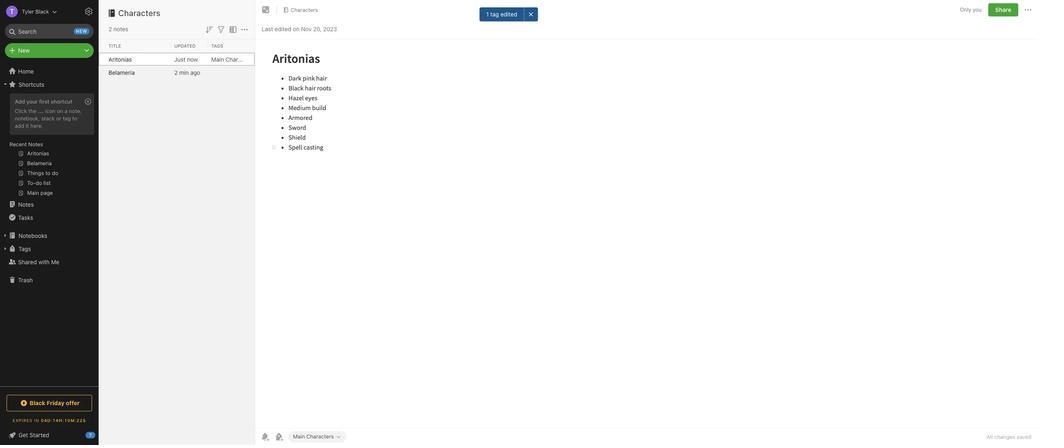 Task type: locate. For each thing, give the bounding box(es) containing it.
tree containing home
[[0, 65, 99, 386]]

home
[[18, 68, 34, 75]]

now
[[187, 56, 198, 63]]

0 horizontal spatial more actions field
[[240, 24, 250, 34]]

tags
[[211, 43, 223, 48], [19, 245, 31, 252]]

tree
[[0, 65, 99, 386]]

cell
[[99, 53, 105, 66]]

1 horizontal spatial tag
[[491, 11, 499, 18]]

tags down add filters image on the top left of the page
[[211, 43, 223, 48]]

edited inside note window element
[[275, 25, 292, 32]]

04d:14h:10m:22s
[[41, 418, 86, 423]]

1 vertical spatial more actions image
[[240, 25, 250, 34]]

0 vertical spatial more actions field
[[1024, 3, 1034, 16]]

notes up tasks at the left top of the page
[[18, 201, 34, 208]]

more actions image
[[1024, 5, 1034, 15], [240, 25, 250, 34]]

View options field
[[226, 24, 238, 34]]

saved
[[1018, 434, 1032, 441]]

notes inside "group"
[[28, 141, 43, 148]]

main right add tag image at the left bottom
[[293, 434, 305, 440]]

expand tags image
[[2, 246, 9, 252]]

2 row group from the top
[[99, 53, 255, 79]]

characters down the view options field
[[226, 56, 255, 63]]

trash link
[[0, 274, 98, 287]]

or
[[56, 115, 61, 122]]

0 vertical spatial main characters
[[211, 56, 255, 63]]

0 vertical spatial edited
[[501, 11, 518, 18]]

on inside note window element
[[293, 25, 300, 32]]

characters up nov
[[291, 6, 318, 13]]

add a reminder image
[[260, 432, 270, 442]]

new
[[76, 28, 87, 34]]

1 vertical spatial edited
[[275, 25, 292, 32]]

edited
[[501, 11, 518, 18], [275, 25, 292, 32]]

main characters right add tag image at the left bottom
[[293, 434, 334, 440]]

last
[[262, 25, 273, 32]]

1 horizontal spatial 2
[[174, 69, 178, 76]]

0 horizontal spatial tags
[[19, 245, 31, 252]]

0 horizontal spatial 2
[[109, 26, 112, 32]]

2 for 2 min ago
[[174, 69, 178, 76]]

add
[[15, 122, 24, 129]]

more actions field inside note window element
[[1024, 3, 1034, 16]]

get
[[19, 432, 28, 439]]

0 horizontal spatial main characters
[[211, 56, 255, 63]]

your
[[26, 98, 38, 105]]

more actions image right share 'button' at the top of page
[[1024, 5, 1034, 15]]

just now
[[174, 56, 198, 63]]

all
[[987, 434, 994, 441]]

0 vertical spatial 2
[[109, 26, 112, 32]]

main right the 'now'
[[211, 56, 224, 63]]

title
[[109, 43, 121, 48]]

on left nov
[[293, 25, 300, 32]]

more actions field right share 'button' at the top of page
[[1024, 3, 1034, 16]]

expires
[[13, 418, 33, 423]]

cell inside note list element
[[99, 53, 105, 66]]

expires in 04d:14h:10m:22s
[[13, 418, 86, 423]]

main
[[211, 56, 224, 63], [293, 434, 305, 440]]

characters
[[291, 6, 318, 13], [118, 8, 161, 18], [226, 56, 255, 63], [307, 434, 334, 440]]

characters inside row group
[[226, 56, 255, 63]]

0 vertical spatial main
[[211, 56, 224, 63]]

1 horizontal spatial more actions image
[[1024, 5, 1034, 15]]

me
[[51, 259, 59, 265]]

0 horizontal spatial more actions image
[[240, 25, 250, 34]]

Sort options field
[[204, 24, 214, 34]]

1 row group from the top
[[99, 39, 255, 53]]

more actions image right the view options field
[[240, 25, 250, 34]]

1 vertical spatial tags
[[19, 245, 31, 252]]

trash
[[18, 277, 33, 284]]

1 vertical spatial more actions field
[[240, 24, 250, 34]]

0 horizontal spatial tag
[[63, 115, 71, 122]]

0 vertical spatial more actions image
[[1024, 5, 1034, 15]]

it
[[26, 122, 29, 129]]

1 vertical spatial main characters
[[293, 434, 334, 440]]

changes
[[995, 434, 1016, 441]]

Help and Learning task checklist field
[[0, 429, 99, 442]]

only you
[[961, 6, 983, 13]]

recent
[[9, 141, 27, 148]]

share
[[996, 6, 1012, 13]]

friday
[[47, 400, 64, 407]]

new
[[18, 47, 30, 54]]

row group
[[99, 39, 255, 53], [99, 53, 255, 79]]

click
[[15, 108, 27, 114]]

updated
[[174, 43, 196, 48]]

black up in
[[30, 400, 45, 407]]

1 horizontal spatial edited
[[501, 11, 518, 18]]

0 vertical spatial notes
[[28, 141, 43, 148]]

Account field
[[0, 3, 57, 20]]

1 horizontal spatial on
[[293, 25, 300, 32]]

group
[[0, 91, 98, 201]]

note list element
[[99, 0, 255, 445]]

1 vertical spatial main
[[293, 434, 305, 440]]

0 vertical spatial tags
[[211, 43, 223, 48]]

1 horizontal spatial tags
[[211, 43, 223, 48]]

1 vertical spatial black
[[30, 400, 45, 407]]

tag right 1
[[491, 11, 499, 18]]

notes
[[28, 141, 43, 148], [18, 201, 34, 208]]

2
[[109, 26, 112, 32], [174, 69, 178, 76]]

group containing add your first shortcut
[[0, 91, 98, 201]]

black right tyler
[[36, 8, 49, 15]]

aritonias
[[109, 56, 132, 63]]

1 horizontal spatial main characters
[[293, 434, 334, 440]]

edited right 1
[[501, 11, 518, 18]]

black
[[36, 8, 49, 15], [30, 400, 45, 407]]

on
[[293, 25, 300, 32], [57, 108, 63, 114]]

started
[[30, 432, 49, 439]]

tag down a
[[63, 115, 71, 122]]

all changes saved
[[987, 434, 1032, 441]]

1 horizontal spatial more actions field
[[1024, 3, 1034, 16]]

0 horizontal spatial on
[[57, 108, 63, 114]]

tag
[[491, 11, 499, 18], [63, 115, 71, 122]]

edited right the last
[[275, 25, 292, 32]]

notes right recent
[[28, 141, 43, 148]]

shortcuts
[[19, 81, 44, 88]]

here.
[[30, 122, 43, 129]]

tyler
[[22, 8, 34, 15]]

1 vertical spatial on
[[57, 108, 63, 114]]

0 vertical spatial tag
[[491, 11, 499, 18]]

tags up shared
[[19, 245, 31, 252]]

just
[[174, 56, 186, 63]]

main characters down the view options field
[[211, 56, 255, 63]]

More actions field
[[1024, 3, 1034, 16], [240, 24, 250, 34]]

shortcuts button
[[0, 78, 98, 91]]

2 notes
[[109, 26, 128, 32]]

0 vertical spatial on
[[293, 25, 300, 32]]

expand notebooks image
[[2, 232, 9, 239]]

main characters
[[211, 56, 255, 63], [293, 434, 334, 440]]

Add filters field
[[216, 24, 226, 34]]

1 vertical spatial tag
[[63, 115, 71, 122]]

more actions field right the view options field
[[240, 24, 250, 34]]

main characters inside button
[[293, 434, 334, 440]]

row group containing title
[[99, 39, 255, 53]]

2 left notes
[[109, 26, 112, 32]]

the
[[29, 108, 37, 114]]

2 left the min
[[174, 69, 178, 76]]

tasks button
[[0, 211, 98, 224]]

stack
[[41, 115, 55, 122]]

notes link
[[0, 198, 98, 211]]

a
[[65, 108, 68, 114]]

0 horizontal spatial main
[[211, 56, 224, 63]]

0 vertical spatial black
[[36, 8, 49, 15]]

0 horizontal spatial edited
[[275, 25, 292, 32]]

on left a
[[57, 108, 63, 114]]

new button
[[5, 43, 94, 58]]

new search field
[[11, 24, 90, 39]]

1 vertical spatial 2
[[174, 69, 178, 76]]

1 horizontal spatial main
[[293, 434, 305, 440]]



Task type: vqa. For each thing, say whether or not it's contained in the screenshot.
Main element
no



Task type: describe. For each thing, give the bounding box(es) containing it.
share button
[[989, 3, 1019, 16]]

characters up notes
[[118, 8, 161, 18]]

main characters inside row group
[[211, 56, 255, 63]]

1 vertical spatial notes
[[18, 201, 34, 208]]

shortcut
[[51, 98, 72, 105]]

icon on a note, notebook, stack or tag to add it here.
[[15, 108, 82, 129]]

add
[[15, 98, 25, 105]]

to
[[72, 115, 77, 122]]

tags inside note list element
[[211, 43, 223, 48]]

2 min ago
[[174, 69, 200, 76]]

settings image
[[84, 7, 94, 16]]

tags button
[[0, 242, 98, 255]]

only
[[961, 6, 972, 13]]

2 for 2 notes
[[109, 26, 112, 32]]

on inside icon on a note, notebook, stack or tag to add it here.
[[57, 108, 63, 114]]

belameria
[[109, 69, 135, 76]]

get started
[[19, 432, 49, 439]]

tasks
[[18, 214, 33, 221]]

add your first shortcut
[[15, 98, 72, 105]]

1 tag edited
[[487, 11, 518, 18]]

in
[[34, 418, 39, 423]]

notebooks link
[[0, 229, 98, 242]]

you
[[974, 6, 983, 13]]

row group containing aritonias
[[99, 53, 255, 79]]

shared
[[18, 259, 37, 265]]

main inside row group
[[211, 56, 224, 63]]

last edited on nov 20, 2023
[[262, 25, 337, 32]]

20,
[[313, 25, 322, 32]]

shared with me
[[18, 259, 59, 265]]

black inside popup button
[[30, 400, 45, 407]]

add filters image
[[216, 25, 226, 34]]

add tag image
[[274, 432, 284, 442]]

main characters button
[[288, 431, 347, 443]]

black friday offer
[[30, 400, 80, 407]]

ago
[[191, 69, 200, 76]]

nov
[[301, 25, 312, 32]]

click the ...
[[15, 108, 44, 114]]

note,
[[69, 108, 82, 114]]

notebook,
[[15, 115, 40, 122]]

main inside button
[[293, 434, 305, 440]]

tag inside icon on a note, notebook, stack or tag to add it here.
[[63, 115, 71, 122]]

click to collapse image
[[96, 430, 102, 440]]

...
[[38, 108, 44, 114]]

shared with me link
[[0, 255, 98, 269]]

characters right add tag image at the left bottom
[[307, 434, 334, 440]]

first
[[39, 98, 49, 105]]

7
[[89, 433, 92, 438]]

1
[[487, 11, 489, 18]]

Search text field
[[11, 24, 88, 39]]

characters button
[[281, 4, 321, 16]]

with
[[38, 259, 50, 265]]

tyler black
[[22, 8, 49, 15]]

offer
[[66, 400, 80, 407]]

2023
[[323, 25, 337, 32]]

Main Characters Tag actions field
[[334, 434, 342, 440]]

note window element
[[255, 0, 1039, 445]]

notes
[[114, 26, 128, 32]]

home link
[[0, 65, 99, 78]]

Note Editor text field
[[255, 39, 1039, 429]]

recent notes
[[9, 141, 43, 148]]

notebooks
[[19, 232, 47, 239]]

black inside account field
[[36, 8, 49, 15]]

tags inside "button"
[[19, 245, 31, 252]]

icon
[[45, 108, 55, 114]]

black friday offer button
[[7, 395, 92, 412]]

expand note image
[[261, 5, 271, 15]]

min
[[179, 69, 189, 76]]



